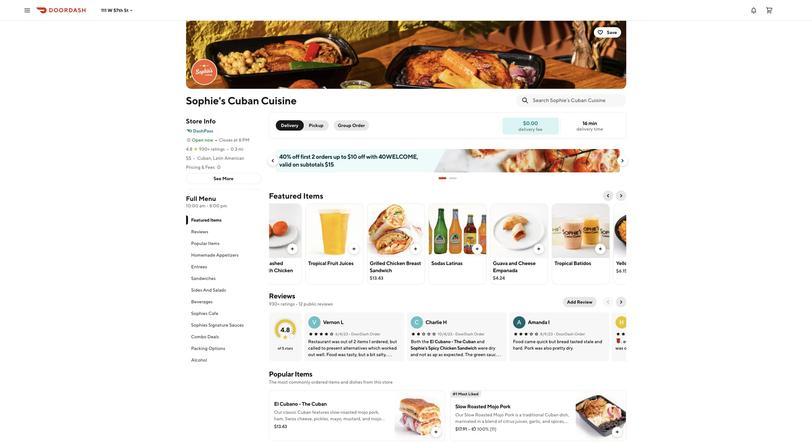 Task type: describe. For each thing, give the bounding box(es) containing it.
homemade appetizers
[[191, 253, 239, 258]]

vernon
[[323, 319, 340, 325]]

2
[[312, 153, 315, 160]]

open menu image
[[23, 6, 31, 14]]

delivery inside $0.00 delivery fee
[[519, 127, 535, 132]]

• doordash order for v
[[349, 332, 380, 337]]

yellow rice $6.15
[[616, 260, 642, 274]]

0 vertical spatial slow
[[455, 404, 466, 410]]

add review button
[[563, 297, 596, 307]]

reviews button
[[186, 226, 261, 238]]

stars
[[285, 346, 293, 351]]

0 vertical spatial featured items
[[269, 191, 323, 200]]

full
[[186, 195, 197, 202]]

citrus
[[503, 419, 514, 424]]

mi
[[238, 147, 243, 152]]

1 vertical spatial $13.43
[[274, 424, 287, 429]]

see
[[214, 176, 221, 181]]

store
[[382, 380, 393, 385]]

$13.43 inside grilled chicken breast sandwich $13.43
[[370, 276, 383, 281]]

930+ ratings •
[[199, 147, 229, 152]]

0 vertical spatial sophie's
[[186, 94, 226, 107]]

• right $$
[[193, 156, 195, 161]]

- for el cubano - the cuban sophie's spicy chicken sandwich
[[451, 339, 453, 344]]

• left 0.3
[[227, 147, 229, 152]]

previous button of carousel image
[[270, 158, 275, 163]]

now
[[204, 137, 213, 143]]

1 vertical spatial slow
[[464, 412, 474, 418]]

• right 8/9/23
[[554, 332, 555, 337]]

popular for popular items the most commonly ordered items and dishes from this store
[[269, 370, 293, 378]]

up
[[333, 153, 340, 160]]

swiss
[[285, 416, 296, 421]]

chicken inside stuffed mashed potato with chicken
[[274, 267, 293, 274]]

stuffed mashed potato with chicken image
[[244, 204, 301, 258]]

spices,
[[551, 419, 565, 424]]

v
[[312, 319, 316, 326]]

add item to cart image for the "sodas latinas" image
[[474, 246, 480, 252]]

tropical for tropical fruit juices
[[308, 260, 326, 266]]

am
[[199, 203, 206, 208]]

111
[[101, 8, 107, 13]]

slow roasted mojo pork our slow roasted mojo pork is a traditional cuban dish, marinated in a blend of citrus juices, garlic, and spices, then slow-roasted to juicy, tender perfection. it's a flavorful and satisfying option for any meal.
[[455, 404, 569, 437]]

• right 6/4/23 at the left bottom of page
[[349, 332, 350, 337]]

info
[[204, 117, 216, 125]]

of inside slow roasted mojo pork our slow roasted mojo pork is a traditional cuban dish, marinated in a blend of citrus juices, garlic, and spices, then slow-roasted to juicy, tender perfection. it's a flavorful and satisfying option for any meal.
[[498, 419, 502, 424]]

with inside 40% off first 2 orders up to $10 off with 40welcome, valid on subtotals $15
[[366, 153, 378, 160]]

stuffed mashed potato with chicken
[[247, 260, 293, 274]]

featured inside heading
[[269, 191, 302, 200]]

pricing
[[186, 165, 200, 170]]

40welcome,
[[379, 153, 418, 160]]

then
[[455, 425, 465, 431]]

our inside el cubano - the cuban our classic cuban features slow-roasted mojo pork, ham, swiss cheese, pickles, mayo, mustard, and mojo sauce served on crispy cuban bread.
[[274, 410, 282, 415]]

reviews for reviews 930+ ratings • 12 public reviews
[[269, 292, 295, 300]]

and up it's
[[542, 419, 550, 424]]

$17.91
[[455, 427, 467, 432]]

signature
[[208, 323, 228, 328]]

roasted inside el cubano - the cuban our classic cuban features slow-roasted mojo pork, ham, swiss cheese, pickles, mayo, mustard, and mojo sauce served on crispy cuban bread.
[[341, 410, 357, 415]]

pricing & fees
[[186, 165, 215, 170]]

most
[[278, 380, 288, 385]]

tropical fruit juices
[[308, 260, 354, 266]]

$15
[[325, 161, 334, 168]]

amanda i
[[528, 319, 550, 325]]

on inside el cubano - the cuban our classic cuban features slow-roasted mojo pork, ham, swiss cheese, pickles, mayo, mustard, and mojo sauce served on crispy cuban bread.
[[302, 423, 307, 428]]

dishes
[[349, 380, 362, 385]]

and inside el cubano - the cuban our classic cuban features slow-roasted mojo pork, ham, swiss cheese, pickles, mayo, mustard, and mojo sauce served on crispy cuban bread.
[[362, 416, 370, 421]]

doordash for c
[[455, 332, 473, 337]]

• right the now
[[215, 137, 217, 143]]

alcohol
[[191, 358, 207, 363]]

0 vertical spatial mojo
[[358, 410, 368, 415]]

$0.00 delivery fee
[[519, 120, 542, 132]]

cheese,
[[297, 416, 313, 421]]

• up el cubano - the cuban "button"
[[453, 332, 455, 337]]

tropical fruit juices button
[[305, 204, 363, 285]]

the for el cubano - the cuban our classic cuban features slow-roasted mojo pork, ham, swiss cheese, pickles, mayo, mustard, and mojo sauce served on crispy cuban bread.
[[302, 401, 310, 407]]

delivery inside 16 min delivery time
[[577, 126, 593, 132]]

option
[[502, 432, 516, 437]]

yellow rice image
[[614, 204, 671, 258]]

entrees
[[191, 264, 207, 269]]

and down the in
[[473, 432, 481, 437]]

beverages
[[191, 299, 213, 304]]

closes
[[219, 137, 233, 143]]

sauce
[[274, 423, 286, 428]]

0 horizontal spatial 4.8
[[186, 147, 192, 152]]

1 vertical spatial roasted
[[475, 412, 492, 418]]

cubano for el cubano - the cuban sophie's spicy chicken sandwich
[[435, 339, 451, 344]]

mashed
[[265, 260, 283, 266]]

it's
[[548, 425, 554, 431]]

• doordash order for a
[[554, 332, 585, 337]]

• closes at 8 pm
[[215, 137, 250, 143]]

alcohol button
[[186, 354, 261, 366]]

tropical for tropical batidos
[[555, 260, 573, 266]]

930+ inside reviews 930+ ratings • 12 public reviews
[[269, 301, 280, 307]]

order inside button
[[352, 123, 365, 128]]

mustard,
[[343, 416, 361, 421]]

dashpass
[[193, 128, 213, 134]]

cuisine
[[261, 94, 297, 107]]

&
[[201, 165, 204, 170]]

features
[[312, 410, 329, 415]]

1 vertical spatial featured items
[[191, 218, 221, 223]]

tropical batidos button
[[552, 204, 610, 285]]

cuban,
[[197, 156, 212, 161]]

sides and salads
[[191, 288, 226, 293]]

add item to cart image for "tropical fruit juices" image in the left of the page
[[351, 246, 356, 252]]

packing options
[[191, 346, 225, 351]]

sauces
[[229, 323, 244, 328]]

full menu 10:00 am - 8:00 pm
[[186, 195, 227, 208]]

sophies for sophies signature sauces
[[191, 323, 207, 328]]

0 vertical spatial a
[[519, 412, 522, 418]]

sophies for sophies cafe
[[191, 311, 207, 316]]

delivery
[[281, 123, 298, 128]]

$$
[[186, 156, 191, 161]]

ratings inside reviews 930+ ratings • 12 public reviews
[[281, 301, 295, 307]]

and inside popular items the most commonly ordered items and dishes from this store
[[341, 380, 348, 385]]

popular items the most commonly ordered items and dishes from this store
[[269, 370, 393, 385]]

Pickup radio
[[300, 120, 329, 131]]

marinated
[[455, 419, 476, 424]]

l
[[341, 319, 344, 325]]

slow- inside slow roasted mojo pork our slow roasted mojo pork is a traditional cuban dish, marinated in a blend of citrus juices, garlic, and spices, then slow-roasted to juicy, tender perfection. it's a flavorful and satisfying option for any meal.
[[466, 425, 477, 431]]

$4.24
[[493, 276, 505, 281]]

- inside full menu 10:00 am - 8:00 pm
[[206, 203, 208, 208]]

Item Search search field
[[533, 97, 621, 104]]

items inside button
[[208, 241, 220, 246]]

guava
[[493, 260, 508, 266]]

sides and salads button
[[186, 284, 261, 296]]

ordered
[[311, 380, 328, 385]]

store
[[186, 117, 202, 125]]

1 vertical spatial pork
[[505, 412, 514, 418]]

and
[[203, 288, 212, 293]]

homemade appetizers button
[[186, 249, 261, 261]]

111 w 57th st button
[[101, 8, 134, 13]]

next image
[[618, 300, 624, 305]]

previous button of carousel image
[[605, 193, 611, 198]]

order methods option group
[[276, 120, 329, 131]]

american
[[224, 156, 244, 161]]

on inside 40% off first 2 orders up to $10 off with 40welcome, valid on subtotals $15
[[292, 161, 299, 168]]

to inside 40% off first 2 orders up to $10 off with 40welcome, valid on subtotals $15
[[341, 153, 346, 160]]

latinas
[[446, 260, 463, 266]]

tropical batidos image
[[552, 204, 609, 258]]

batidos
[[574, 260, 591, 266]]

- for el cubano - the cuban our classic cuban features slow-roasted mojo pork, ham, swiss cheese, pickles, mayo, mustard, and mojo sauce served on crispy cuban bread.
[[299, 401, 301, 407]]

sophies signature sauces button
[[186, 319, 261, 331]]

slow roasted mojo pork image
[[576, 391, 626, 441]]

sodas latinas image
[[429, 204, 486, 258]]

doordash for a
[[556, 332, 574, 337]]

grilled
[[370, 260, 385, 266]]

57th
[[113, 8, 123, 13]]

c
[[415, 319, 419, 326]]

grilled chicken breast sandwich image
[[367, 204, 425, 258]]

el cubano - the cuban sophie's spicy chicken sandwich
[[411, 339, 477, 351]]

1 horizontal spatial h
[[619, 319, 624, 326]]

save
[[607, 30, 617, 35]]

1 vertical spatial next button of carousel image
[[618, 193, 624, 198]]

most
[[458, 392, 467, 396]]

beverages button
[[186, 296, 261, 308]]

0 items, open order cart image
[[765, 6, 773, 14]]

juices,
[[515, 419, 528, 424]]

amanda
[[528, 319, 547, 325]]

pickles,
[[314, 416, 329, 421]]

#1 most liked
[[453, 392, 479, 396]]

cafe
[[208, 311, 218, 316]]

$$ • cuban, latin american
[[186, 156, 244, 161]]

0 vertical spatial mojo
[[487, 404, 499, 410]]

1 vertical spatial mojo
[[493, 412, 504, 418]]

items up the reviews button
[[210, 218, 221, 223]]

options
[[209, 346, 225, 351]]

items
[[329, 380, 340, 385]]

1 horizontal spatial 4.8
[[281, 326, 290, 333]]



Task type: vqa. For each thing, say whether or not it's contained in the screenshot.
Mojo Pork with a Twist Sandwich "Image"
no



Task type: locate. For each thing, give the bounding box(es) containing it.
chicken inside el cubano - the cuban sophie's spicy chicken sandwich
[[440, 346, 457, 351]]

0 vertical spatial sophies
[[191, 311, 207, 316]]

0 vertical spatial roasted
[[341, 410, 357, 415]]

sandwich down el cubano - the cuban "button"
[[457, 346, 477, 351]]

0 vertical spatial ratings
[[211, 147, 225, 152]]

first
[[301, 153, 311, 160]]

add item to cart image
[[290, 246, 295, 252], [474, 246, 480, 252], [536, 246, 541, 252], [598, 246, 603, 252], [433, 430, 438, 435], [614, 430, 620, 435]]

meal.
[[532, 432, 543, 437]]

roasted up the in
[[475, 412, 492, 418]]

0 horizontal spatial roasted
[[341, 410, 357, 415]]

h right charlie
[[443, 319, 447, 325]]

1 horizontal spatial slow-
[[466, 425, 477, 431]]

spicy
[[428, 346, 439, 351]]

3 doordash from the left
[[556, 332, 574, 337]]

1 vertical spatial featured
[[191, 218, 209, 223]]

chicken down mashed
[[274, 267, 293, 274]]

reviews up popular items
[[191, 229, 208, 234]]

cuban
[[228, 94, 259, 107], [462, 339, 476, 344], [311, 401, 327, 407], [297, 410, 311, 415], [545, 412, 559, 418], [321, 423, 335, 428]]

popular for popular items
[[191, 241, 207, 246]]

0 vertical spatial of
[[278, 346, 281, 351]]

0 horizontal spatial doordash
[[351, 332, 369, 337]]

see more
[[214, 176, 234, 181]]

with inside stuffed mashed potato with chicken
[[263, 267, 273, 274]]

2 vertical spatial -
[[299, 401, 301, 407]]

0 horizontal spatial with
[[263, 267, 273, 274]]

1 vertical spatial popular
[[269, 370, 293, 378]]

12
[[298, 301, 303, 307]]

the inside popular items the most commonly ordered items and dishes from this store
[[269, 380, 277, 385]]

tropical fruit juices image
[[306, 204, 363, 258]]

2 add item to cart image from the left
[[413, 246, 418, 252]]

chicken down el cubano - the cuban "button"
[[440, 346, 457, 351]]

40% off first 2 orders up to $10 off with 40welcome, valid on subtotals $15
[[279, 153, 418, 168]]

8/9/23
[[540, 332, 553, 337]]

1 horizontal spatial a
[[519, 412, 522, 418]]

1 horizontal spatial el
[[430, 339, 434, 344]]

of left 5
[[278, 346, 281, 351]]

delivery
[[577, 126, 593, 132], [519, 127, 535, 132]]

sodas latinas
[[431, 260, 463, 266]]

0 horizontal spatial delivery
[[519, 127, 535, 132]]

cubano
[[435, 339, 451, 344], [280, 401, 298, 407]]

0 horizontal spatial a
[[482, 419, 484, 424]]

review
[[577, 300, 592, 305]]

to inside slow roasted mojo pork our slow roasted mojo pork is a traditional cuban dish, marinated in a blend of citrus juices, garlic, and spices, then slow-roasted to juicy, tender perfection. it's a flavorful and satisfying option for any meal.
[[493, 425, 498, 431]]

popular items button
[[186, 238, 261, 249]]

1 horizontal spatial sandwich
[[457, 346, 477, 351]]

sodas
[[431, 260, 445, 266]]

tropical batidos
[[555, 260, 591, 266]]

entrees button
[[186, 261, 261, 273]]

items up homemade appetizers
[[208, 241, 220, 246]]

0 horizontal spatial sophie's
[[186, 94, 226, 107]]

0 vertical spatial roasted
[[467, 404, 486, 410]]

sophies inside sophies signature sauces button
[[191, 323, 207, 328]]

roasted down 'liked'
[[467, 404, 486, 410]]

add item to cart image for tropical batidos image at the right of page
[[598, 246, 603, 252]]

$13.43
[[370, 276, 383, 281], [274, 424, 287, 429]]

1 vertical spatial 930+
[[269, 301, 280, 307]]

tender
[[510, 425, 524, 431]]

and inside guava and cheese empanada $4.24
[[509, 260, 517, 266]]

4.8 up of 5 stars
[[281, 326, 290, 333]]

2 off from the left
[[358, 153, 365, 160]]

combo deals button
[[186, 331, 261, 343]]

fees
[[205, 165, 215, 170]]

0.3 mi
[[231, 147, 243, 152]]

notification bell image
[[750, 6, 758, 14]]

and down pork,
[[362, 416, 370, 421]]

a
[[519, 412, 522, 418], [482, 419, 484, 424], [555, 425, 557, 431]]

pm
[[242, 137, 250, 143]]

1 horizontal spatial mojo
[[371, 416, 381, 421]]

traditional
[[523, 412, 544, 418]]

sophies up combo on the bottom of page
[[191, 323, 207, 328]]

sandwich inside el cubano - the cuban sophie's spicy chicken sandwich
[[457, 346, 477, 351]]

sophie's inside el cubano - the cuban sophie's spicy chicken sandwich
[[411, 346, 427, 351]]

• doordash order right 8/9/23
[[554, 332, 585, 337]]

doordash for v
[[351, 332, 369, 337]]

2 vertical spatial a
[[555, 425, 557, 431]]

our up marinated
[[455, 412, 463, 418]]

select promotional banner element
[[438, 172, 457, 184]]

ratings up latin on the top left of the page
[[211, 147, 225, 152]]

Delivery radio
[[276, 120, 304, 131]]

stuffed mashed potato with chicken button
[[244, 204, 302, 285]]

add review
[[567, 300, 592, 305]]

1 vertical spatial sandwich
[[457, 346, 477, 351]]

slow- up mayo,
[[330, 410, 341, 415]]

1 horizontal spatial off
[[358, 153, 365, 160]]

el for el cubano - the cuban sophie's spicy chicken sandwich
[[430, 339, 434, 344]]

1 horizontal spatial doordash
[[455, 332, 473, 337]]

pickup
[[309, 123, 324, 128]]

items down subtotals
[[303, 191, 323, 200]]

a right the in
[[482, 419, 484, 424]]

ratings
[[211, 147, 225, 152], [281, 301, 295, 307]]

any
[[523, 432, 531, 437]]

packing
[[191, 346, 208, 351]]

1 vertical spatial mojo
[[371, 416, 381, 421]]

• doordash order right 6/4/23 at the left bottom of page
[[349, 332, 380, 337]]

1 vertical spatial roasted
[[477, 425, 493, 431]]

a right it's
[[555, 425, 557, 431]]

featured down valid
[[269, 191, 302, 200]]

0 horizontal spatial tropical
[[308, 260, 326, 266]]

- down 10/4/23
[[451, 339, 453, 344]]

1 horizontal spatial 930+
[[269, 301, 280, 307]]

930+ down reviews "link"
[[269, 301, 280, 307]]

1 vertical spatial chicken
[[274, 267, 293, 274]]

sophie's up info
[[186, 94, 226, 107]]

cubano inside el cubano - the cuban sophie's spicy chicken sandwich
[[435, 339, 451, 344]]

sophie's cuban cuisine image
[[186, 21, 626, 89], [192, 60, 216, 84]]

off left first
[[292, 153, 299, 160]]

ratings down reviews "link"
[[281, 301, 295, 307]]

sodas latinas button
[[428, 204, 486, 285]]

add item to cart image up juices
[[351, 246, 356, 252]]

• doordash order up el cubano - the cuban "button"
[[453, 332, 485, 337]]

1 sophies from the top
[[191, 311, 207, 316]]

reviews down stuffed mashed potato with chicken
[[269, 292, 295, 300]]

cuban inside el cubano - the cuban sophie's spicy chicken sandwich
[[462, 339, 476, 344]]

(11)
[[490, 427, 496, 432]]

$13.43 down the "grilled"
[[370, 276, 383, 281]]

off right $10
[[358, 153, 365, 160]]

1 vertical spatial 4.8
[[281, 326, 290, 333]]

add item to cart image for stuffed mashed potato with chicken image at the left of page
[[290, 246, 295, 252]]

doordash up el cubano - the cuban "button"
[[455, 332, 473, 337]]

1 horizontal spatial featured items
[[269, 191, 323, 200]]

chicken left breast
[[386, 260, 405, 266]]

2 vertical spatial the
[[302, 401, 310, 407]]

sophies signature sauces
[[191, 323, 244, 328]]

1 horizontal spatial • doordash order
[[453, 332, 485, 337]]

salads
[[213, 288, 226, 293]]

slow up marinated
[[464, 412, 474, 418]]

el inside el cubano - the cuban sophie's spicy chicken sandwich
[[430, 339, 434, 344]]

roasted
[[341, 410, 357, 415], [477, 425, 493, 431]]

sandwich down the "grilled"
[[370, 267, 392, 274]]

el inside el cubano - the cuban our classic cuban features slow-roasted mojo pork, ham, swiss cheese, pickles, mayo, mustard, and mojo sauce served on crispy cuban bread.
[[274, 401, 279, 407]]

1 off from the left
[[292, 153, 299, 160]]

0 horizontal spatial • doordash order
[[349, 332, 380, 337]]

sophie's spicy chicken sandwich button
[[411, 345, 477, 351]]

1 add item to cart image from the left
[[351, 246, 356, 252]]

el
[[430, 339, 434, 344], [274, 401, 279, 407]]

930+ up cuban,
[[199, 147, 210, 152]]

4.8 up $$
[[186, 147, 192, 152]]

0 vertical spatial to
[[341, 153, 346, 160]]

reviews 930+ ratings • 12 public reviews
[[269, 292, 333, 307]]

el for el cubano - the cuban our classic cuban features slow-roasted mojo pork, ham, swiss cheese, pickles, mayo, mustard, and mojo sauce served on crispy cuban bread.
[[274, 401, 279, 407]]

add item to cart image inside tropical fruit juices button
[[351, 246, 356, 252]]

1 horizontal spatial the
[[302, 401, 310, 407]]

items up 'commonly'
[[295, 370, 312, 378]]

5
[[282, 346, 284, 351]]

• right $17.91
[[468, 427, 470, 432]]

roasted up the mustard,
[[341, 410, 357, 415]]

0 horizontal spatial h
[[443, 319, 447, 325]]

tropical left fruit
[[308, 260, 326, 266]]

with right $10
[[366, 153, 378, 160]]

save button
[[594, 27, 621, 38]]

2 doordash from the left
[[455, 332, 473, 337]]

1 vertical spatial to
[[493, 425, 498, 431]]

delivery down $0.00
[[519, 127, 535, 132]]

and up the empanada
[[509, 260, 517, 266]]

• doordash order for c
[[453, 332, 485, 337]]

el cubano - the cuban image
[[394, 391, 445, 441]]

0 vertical spatial reviews
[[191, 229, 208, 234]]

flavorful
[[455, 432, 472, 437]]

items inside heading
[[303, 191, 323, 200]]

sophie's left spicy on the right bottom
[[411, 346, 427, 351]]

1 horizontal spatial on
[[302, 423, 307, 428]]

sandwich inside grilled chicken breast sandwich $13.43
[[370, 267, 392, 274]]

featured items heading
[[269, 191, 323, 201]]

0 horizontal spatial to
[[341, 153, 346, 160]]

0 horizontal spatial ratings
[[211, 147, 225, 152]]

2 horizontal spatial chicken
[[440, 346, 457, 351]]

$17.91 •
[[455, 427, 470, 432]]

1 vertical spatial sophies
[[191, 323, 207, 328]]

4.8
[[186, 147, 192, 152], [281, 326, 290, 333]]

0 vertical spatial featured
[[269, 191, 302, 200]]

popular inside popular items the most commonly ordered items and dishes from this store
[[269, 370, 293, 378]]

empanada
[[493, 267, 518, 274]]

0 horizontal spatial the
[[269, 380, 277, 385]]

off
[[292, 153, 299, 160], [358, 153, 365, 160]]

6/4/23
[[335, 332, 348, 337]]

with down mashed
[[263, 267, 273, 274]]

of
[[278, 346, 281, 351], [498, 419, 502, 424]]

valid
[[279, 161, 291, 168]]

0 horizontal spatial cubano
[[280, 401, 298, 407]]

and right items
[[341, 380, 348, 385]]

roasted inside slow roasted mojo pork our slow roasted mojo pork is a traditional cuban dish, marinated in a blend of citrus juices, garlic, and spices, then slow-roasted to juicy, tender perfection. it's a flavorful and satisfying option for any meal.
[[477, 425, 493, 431]]

slow- inside el cubano - the cuban our classic cuban features slow-roasted mojo pork, ham, swiss cheese, pickles, mayo, mustard, and mojo sauce served on crispy cuban bread.
[[330, 410, 341, 415]]

next button of carousel image
[[620, 158, 625, 163], [618, 193, 624, 198]]

1 horizontal spatial roasted
[[477, 425, 493, 431]]

tropical left batidos
[[555, 260, 573, 266]]

reviews inside button
[[191, 229, 208, 234]]

2 horizontal spatial a
[[555, 425, 557, 431]]

is
[[515, 412, 518, 418]]

0 vertical spatial $13.43
[[370, 276, 383, 281]]

open now
[[192, 137, 213, 143]]

1 vertical spatial on
[[302, 423, 307, 428]]

guava and cheese empanada image
[[490, 204, 548, 258]]

0 vertical spatial cubano
[[435, 339, 451, 344]]

1 horizontal spatial $13.43
[[370, 276, 383, 281]]

cheese
[[518, 260, 536, 266]]

- up cheese, on the bottom left
[[299, 401, 301, 407]]

16 min delivery time
[[577, 120, 603, 132]]

0 vertical spatial 4.8
[[186, 147, 192, 152]]

roasted down the in
[[477, 425, 493, 431]]

our up ham,
[[274, 410, 282, 415]]

guava and cheese empanada $4.24
[[493, 260, 536, 281]]

1 tropical from the left
[[308, 260, 326, 266]]

reviews inside reviews 930+ ratings • 12 public reviews
[[269, 292, 295, 300]]

see more button
[[186, 173, 261, 184]]

3 • doordash order from the left
[[554, 332, 585, 337]]

• doordash order
[[349, 332, 380, 337], [453, 332, 485, 337], [554, 332, 585, 337]]

mojo left pork,
[[358, 410, 368, 415]]

roasted
[[467, 404, 486, 410], [475, 412, 492, 418]]

0 vertical spatial on
[[292, 161, 299, 168]]

pm
[[220, 203, 227, 208]]

cubano up sophie's spicy chicken sandwich button
[[435, 339, 451, 344]]

more
[[222, 176, 234, 181]]

juicy,
[[499, 425, 509, 431]]

sophies down beverages
[[191, 311, 207, 316]]

popular up most at the bottom of the page
[[269, 370, 293, 378]]

ham,
[[274, 416, 284, 421]]

on right valid
[[292, 161, 299, 168]]

packing options button
[[186, 343, 261, 354]]

1 vertical spatial cubano
[[280, 401, 298, 407]]

1 vertical spatial sophie's
[[411, 346, 427, 351]]

1 horizontal spatial add item to cart image
[[413, 246, 418, 252]]

combo
[[191, 334, 206, 339]]

to right up in the left top of the page
[[341, 153, 346, 160]]

order for v
[[370, 332, 380, 337]]

- inside el cubano - the cuban sophie's spicy chicken sandwich
[[451, 339, 453, 344]]

0 vertical spatial el
[[430, 339, 434, 344]]

the for el cubano - the cuban sophie's spicy chicken sandwich
[[454, 339, 462, 344]]

rice
[[632, 260, 642, 266]]

the inside el cubano - the cuban sophie's spicy chicken sandwich
[[454, 339, 462, 344]]

0 horizontal spatial featured items
[[191, 218, 221, 223]]

1 vertical spatial a
[[482, 419, 484, 424]]

the left most at the bottom of the page
[[269, 380, 277, 385]]

1 horizontal spatial ratings
[[281, 301, 295, 307]]

doordash right 8/9/23
[[556, 332, 574, 337]]

0 horizontal spatial reviews
[[191, 229, 208, 234]]

featured down am
[[191, 218, 209, 223]]

mojo
[[487, 404, 499, 410], [493, 412, 504, 418]]

cubano inside el cubano - the cuban our classic cuban features slow-roasted mojo pork, ham, swiss cheese, pickles, mayo, mustard, and mojo sauce served on crispy cuban bread.
[[280, 401, 298, 407]]

order for c
[[474, 332, 485, 337]]

0 horizontal spatial featured
[[191, 218, 209, 223]]

garlic,
[[529, 419, 542, 424]]

charlie h
[[425, 319, 447, 325]]

1 vertical spatial the
[[269, 380, 277, 385]]

0 vertical spatial with
[[366, 153, 378, 160]]

reviews for reviews
[[191, 229, 208, 234]]

1 horizontal spatial -
[[299, 401, 301, 407]]

1 horizontal spatial to
[[493, 425, 498, 431]]

el up spicy on the right bottom
[[430, 339, 434, 344]]

doordash right 6/4/23 at the left bottom of page
[[351, 332, 369, 337]]

add item to cart image up breast
[[413, 246, 418, 252]]

16
[[583, 120, 588, 126]]

0 horizontal spatial $13.43
[[274, 424, 287, 429]]

add item to cart image for guava and cheese empanada image
[[536, 246, 541, 252]]

1 vertical spatial reviews
[[269, 292, 295, 300]]

2 sophies from the top
[[191, 323, 207, 328]]

appetizers
[[216, 253, 239, 258]]

order for a
[[575, 332, 585, 337]]

mojo down pork,
[[371, 416, 381, 421]]

1 doordash from the left
[[351, 332, 369, 337]]

1 horizontal spatial popular
[[269, 370, 293, 378]]

of up juicy,
[[498, 419, 502, 424]]

cubano for el cubano - the cuban our classic cuban features slow-roasted mojo pork, ham, swiss cheese, pickles, mayo, mustard, and mojo sauce served on crispy cuban bread.
[[280, 401, 298, 407]]

1 vertical spatial with
[[263, 267, 273, 274]]

- inside el cubano - the cuban our classic cuban features slow-roasted mojo pork, ham, swiss cheese, pickles, mayo, mustard, and mojo sauce served on crispy cuban bread.
[[299, 401, 301, 407]]

1 vertical spatial -
[[451, 339, 453, 344]]

111 w 57th st
[[101, 8, 129, 13]]

popular up homemade
[[191, 241, 207, 246]]

previous image
[[605, 300, 611, 305]]

slow down most
[[455, 404, 466, 410]]

our
[[274, 410, 282, 415], [455, 412, 463, 418]]

• inside reviews 930+ ratings • 12 public reviews
[[296, 301, 298, 307]]

add item to cart image
[[351, 246, 356, 252], [413, 246, 418, 252]]

h
[[619, 319, 624, 326], [443, 319, 447, 325]]

2 tropical from the left
[[555, 260, 573, 266]]

1 delivery from the left
[[577, 126, 593, 132]]

0 vertical spatial slow-
[[330, 410, 341, 415]]

items inside popular items the most commonly ordered items and dishes from this store
[[295, 370, 312, 378]]

the inside el cubano - the cuban our classic cuban features slow-roasted mojo pork, ham, swiss cheese, pickles, mayo, mustard, and mojo sauce served on crispy cuban bread.
[[302, 401, 310, 407]]

0 horizontal spatial 930+
[[199, 147, 210, 152]]

to up satisfying
[[493, 425, 498, 431]]

delivery left 'time'
[[577, 126, 593, 132]]

0 horizontal spatial chicken
[[274, 267, 293, 274]]

h down next image
[[619, 319, 624, 326]]

sophies cafe
[[191, 311, 218, 316]]

1 horizontal spatial sophie's
[[411, 346, 427, 351]]

st
[[124, 8, 129, 13]]

popular inside button
[[191, 241, 207, 246]]

2 vertical spatial chicken
[[440, 346, 457, 351]]

0 vertical spatial 930+
[[199, 147, 210, 152]]

cubano up the classic
[[280, 401, 298, 407]]

the up cheese, on the bottom left
[[302, 401, 310, 407]]

0 vertical spatial pork
[[500, 404, 511, 410]]

on down cheese, on the bottom left
[[302, 423, 307, 428]]

0 horizontal spatial -
[[206, 203, 208, 208]]

el up ham,
[[274, 401, 279, 407]]

• left 12
[[296, 301, 298, 307]]

1 vertical spatial of
[[498, 419, 502, 424]]

1 vertical spatial slow-
[[466, 425, 477, 431]]

$13.43 down ham,
[[274, 424, 287, 429]]

1 horizontal spatial featured
[[269, 191, 302, 200]]

0 vertical spatial -
[[206, 203, 208, 208]]

2 • doordash order from the left
[[453, 332, 485, 337]]

0 vertical spatial next button of carousel image
[[620, 158, 625, 163]]

cuban inside slow roasted mojo pork our slow roasted mojo pork is a traditional cuban dish, marinated in a blend of citrus juices, garlic, and spices, then slow-roasted to juicy, tender perfection. it's a flavorful and satisfying option for any meal.
[[545, 412, 559, 418]]

1 • doordash order from the left
[[349, 332, 380, 337]]

sophies inside sophies cafe button
[[191, 311, 207, 316]]

chicken inside grilled chicken breast sandwich $13.43
[[386, 260, 405, 266]]

with
[[366, 153, 378, 160], [263, 267, 273, 274]]

- right am
[[206, 203, 208, 208]]

0 horizontal spatial el
[[274, 401, 279, 407]]

1 horizontal spatial delivery
[[577, 126, 593, 132]]

add item to cart image for grilled chicken breast sandwich image
[[413, 246, 418, 252]]

the up sophie's spicy chicken sandwich button
[[454, 339, 462, 344]]

i
[[548, 319, 550, 325]]

1 horizontal spatial chicken
[[386, 260, 405, 266]]

reviews
[[317, 301, 333, 307]]

a right is
[[519, 412, 522, 418]]

our inside slow roasted mojo pork our slow roasted mojo pork is a traditional cuban dish, marinated in a blend of citrus juices, garlic, and spices, then slow-roasted to juicy, tender perfection. it's a flavorful and satisfying option for any meal.
[[455, 412, 463, 418]]

$6.15
[[616, 268, 627, 274]]

slow- down marinated
[[466, 425, 477, 431]]

2 delivery from the left
[[519, 127, 535, 132]]

0 horizontal spatial mojo
[[358, 410, 368, 415]]



